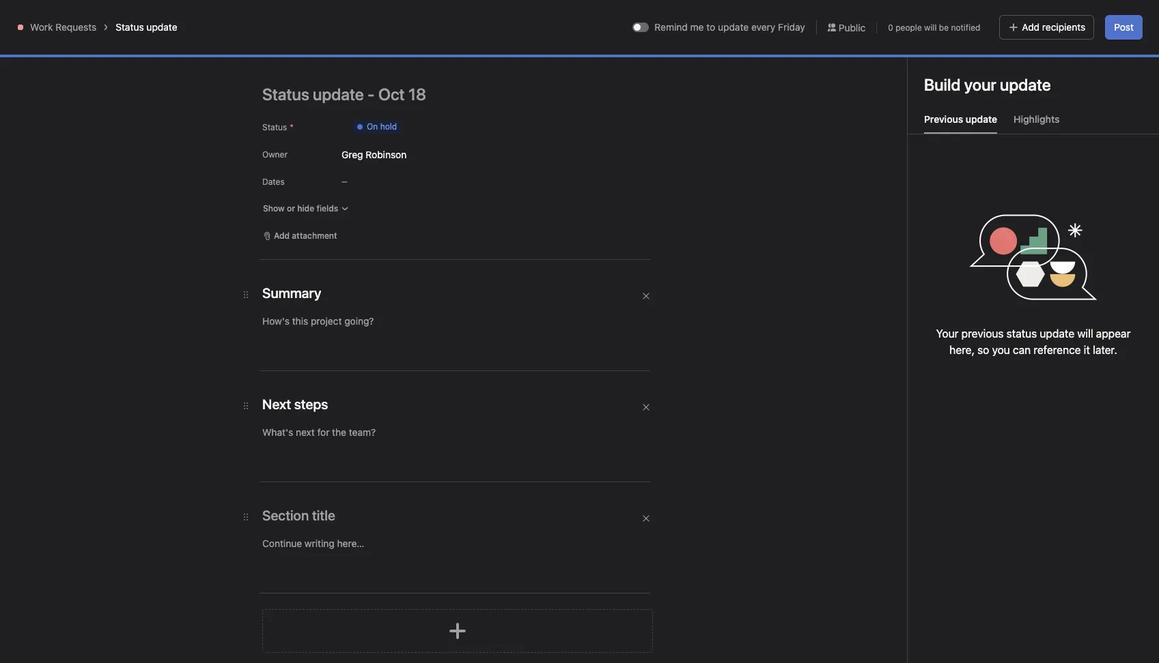 Task type: locate. For each thing, give the bounding box(es) containing it.
low effort
[[274, 223, 314, 233], [884, 223, 924, 233]]

effort down show or hide fields dropdown button
[[292, 223, 314, 233]]

my
[[997, 11, 1009, 21]]

low effort down 'or'
[[274, 223, 314, 233]]

add inside 'dropdown button'
[[274, 231, 290, 241]]

2 task from the left
[[905, 302, 924, 313]]

1 horizontal spatial [example]
[[831, 184, 876, 196]]

1 horizontal spatial for
[[938, 184, 950, 196]]

1 add task from the left
[[261, 302, 301, 313]]

for for keycard
[[938, 184, 950, 196]]

on
[[367, 122, 378, 132]]

1 task from the left
[[282, 302, 301, 313]]

low down show
[[274, 223, 290, 233]]

hire
[[192, 199, 208, 211]]

[example] new keycard for daniela v
[[815, 184, 950, 211]]

hide sidebar image
[[18, 11, 29, 22]]

1 horizontal spatial low effort
[[884, 223, 924, 233]]

on hold button
[[341, 115, 411, 139]]

greg robinson
[[341, 149, 407, 160]]

2 add task from the left
[[884, 302, 924, 313]]

remind
[[655, 21, 688, 33]]

3 remove section image from the top
[[642, 515, 650, 523]]

add task for laptop
[[261, 302, 301, 313]]

2 low effort from the left
[[884, 223, 924, 233]]

1 effort from the left
[[292, 223, 314, 233]]

for left the new
[[316, 184, 328, 196]]

None text field
[[221, 46, 321, 70]]

1 remove section image from the top
[[642, 292, 650, 301]]

0 vertical spatial remove section image
[[642, 292, 650, 301]]

0 horizontal spatial low effort
[[274, 223, 314, 233]]

0 horizontal spatial task
[[282, 302, 301, 313]]

on hold
[[367, 122, 397, 132]]

tab list
[[908, 112, 1159, 135]]

30
[[899, 16, 909, 26]]

2 [example] from the left
[[831, 184, 876, 196]]

[example] up v
[[831, 184, 876, 196]]

add task button for v
[[803, 296, 994, 320]]

1 vertical spatial status
[[262, 122, 287, 132]]

trial?
[[1011, 11, 1030, 21]]

it
[[1084, 344, 1090, 357]]

low
[[274, 223, 290, 233], [884, 223, 900, 233]]

setup
[[289, 184, 314, 196]]

what's in my trial? button
[[953, 7, 1036, 26]]

status for status update
[[116, 21, 144, 33]]

for
[[316, 184, 328, 196], [938, 184, 950, 196]]

low effort up done
[[884, 223, 924, 233]]

add
[[1050, 11, 1066, 21], [1022, 21, 1040, 33], [274, 231, 290, 241], [261, 302, 280, 313], [884, 302, 902, 313]]

laptop
[[255, 184, 286, 196]]

Section title text field
[[262, 395, 328, 415]]

will up it
[[1077, 328, 1093, 340]]

task
[[282, 302, 301, 313], [905, 302, 924, 313]]

status left *
[[262, 122, 287, 132]]

1 horizontal spatial will
[[1077, 328, 1093, 340]]

timeline link
[[367, 84, 416, 99]]

1 horizontal spatial status
[[262, 122, 287, 132]]

0 horizontal spatial status
[[116, 21, 144, 33]]

billing
[[1068, 11, 1091, 21]]

0 vertical spatial status
[[116, 21, 144, 33]]

add task image
[[335, 148, 346, 159]]

status update
[[116, 21, 177, 33]]

1 low from the left
[[274, 223, 290, 233]]

keycard
[[900, 184, 935, 196]]

your
[[936, 328, 959, 340]]

1 vertical spatial will
[[1077, 328, 1093, 340]]

add task button
[[180, 296, 372, 320], [803, 296, 994, 320]]

will
[[924, 22, 937, 32], [1077, 328, 1093, 340]]

status for status *
[[262, 122, 287, 132]]

1 horizontal spatial task
[[905, 302, 924, 313]]

for right the keycard
[[938, 184, 950, 196]]

new
[[878, 184, 898, 196]]

2 vertical spatial remove section image
[[642, 515, 650, 523]]

for inside the [example] laptop setup for new hire
[[316, 184, 328, 196]]

you
[[992, 344, 1010, 357]]

add task for new
[[884, 302, 924, 313]]

0 horizontal spatial [example]
[[208, 184, 253, 196]]

appear
[[1096, 328, 1131, 340]]

status right requests
[[116, 21, 144, 33]]

[example] up the hire
[[208, 184, 253, 196]]

[example] inside the [example] laptop setup for new hire
[[208, 184, 253, 196]]

0 horizontal spatial add task button
[[180, 296, 372, 320]]

highlights
[[1014, 113, 1060, 125]]

remove section image
[[642, 292, 650, 301], [642, 404, 650, 412], [642, 515, 650, 523]]

1 vertical spatial remove section image
[[642, 404, 650, 412]]

home
[[36, 46, 62, 58]]

here,
[[950, 344, 975, 357]]

1 add task button from the left
[[180, 296, 372, 320]]

update
[[146, 21, 177, 33], [718, 21, 749, 33], [966, 113, 997, 125], [1040, 328, 1074, 340]]

build
[[924, 75, 961, 94]]

0 horizontal spatial add task
[[261, 302, 301, 313]]

or
[[287, 204, 295, 214]]

0 horizontal spatial effort
[[292, 223, 314, 233]]

remind me to update every friday
[[655, 21, 805, 33]]

show or hide fields
[[263, 204, 338, 214]]

notified
[[951, 22, 980, 32]]

[example] inside [example] new keycard for daniela v
[[831, 184, 876, 196]]

every
[[751, 21, 775, 33]]

your previous status update will appear here, so you can reference it later.
[[936, 328, 1131, 357]]

done
[[892, 242, 912, 252]]

list box
[[418, 5, 746, 27]]

so
[[977, 344, 989, 357]]

attachment
[[292, 231, 337, 241]]

1 horizontal spatial add task
[[884, 302, 924, 313]]

low up done
[[884, 223, 900, 233]]

show
[[263, 204, 285, 214]]

effort up done
[[902, 223, 924, 233]]

1 horizontal spatial low
[[884, 223, 900, 233]]

timeline
[[378, 85, 416, 97]]

2 for from the left
[[938, 184, 950, 196]]

2 effort from the left
[[902, 223, 924, 233]]

info
[[1093, 11, 1108, 21]]

1 [example] from the left
[[208, 184, 253, 196]]

0 horizontal spatial will
[[924, 22, 937, 32]]

0
[[888, 22, 893, 32]]

2 remove section image from the top
[[642, 404, 650, 412]]

remind me to update every friday switch
[[633, 23, 649, 32]]

for inside [example] new keycard for daniela v
[[938, 184, 950, 196]]

0 horizontal spatial for
[[316, 184, 328, 196]]

add task
[[261, 302, 301, 313], [884, 302, 924, 313]]

1 for from the left
[[316, 184, 328, 196]]

1 horizontal spatial effort
[[902, 223, 924, 233]]

2 add task button from the left
[[803, 296, 994, 320]]

add attachment
[[274, 231, 337, 241]]

effort
[[292, 223, 314, 233], [902, 223, 924, 233]]

remove section image for next steps text box
[[642, 404, 650, 412]]

hide
[[297, 204, 314, 214]]

remove section image for section title text box
[[642, 292, 650, 301]]

1 horizontal spatial add task button
[[803, 296, 994, 320]]

—
[[341, 178, 348, 186]]

update inside your previous status update will appear here, so you can reference it later.
[[1040, 328, 1074, 340]]

requests
[[55, 21, 96, 33]]

[example]
[[208, 184, 253, 196], [831, 184, 876, 196]]

post button
[[1105, 15, 1143, 40]]

friday
[[778, 21, 805, 33]]

0 horizontal spatial low
[[274, 223, 290, 233]]

30 days left
[[899, 16, 945, 26]]

will left be
[[924, 22, 937, 32]]



Task type: vqa. For each thing, say whether or not it's contained in the screenshot.
the Friday
yes



Task type: describe. For each thing, give the bounding box(es) containing it.
public
[[839, 22, 866, 33]]

add task button for hire
[[180, 296, 372, 320]]

me
[[690, 21, 704, 33]]

your update
[[964, 75, 1051, 94]]

hold
[[380, 122, 397, 132]]

remove section image for section title text field
[[642, 515, 650, 523]]

briefcase image
[[189, 50, 205, 66]]

0 people will be notified
[[888, 22, 980, 32]]

home link
[[8, 42, 156, 64]]

1 low effort from the left
[[274, 223, 314, 233]]

board link
[[296, 84, 334, 99]]

add recipients button
[[999, 15, 1094, 40]]

days
[[911, 16, 930, 26]]

add recipients
[[1022, 21, 1085, 33]]

task for [example] laptop setup for new hire
[[282, 302, 301, 313]]

work requests link
[[30, 21, 96, 33]]

[example] for v
[[831, 184, 876, 196]]

be
[[939, 22, 949, 32]]

new
[[331, 184, 349, 196]]

what's
[[959, 11, 986, 21]]

people
[[896, 22, 922, 32]]

previous
[[924, 113, 963, 125]]

post
[[1114, 21, 1134, 33]]

for for setup
[[316, 184, 328, 196]]

build your update
[[924, 75, 1051, 94]]

work requests
[[30, 21, 96, 33]]

owner
[[262, 150, 288, 160]]

Title of update text field
[[262, 79, 672, 109]]

[example] for hire
[[208, 184, 253, 196]]

status *
[[262, 122, 294, 132]]

list link
[[253, 84, 280, 99]]

previous
[[961, 328, 1004, 340]]

fields
[[316, 204, 338, 214]]

Section title text field
[[262, 284, 321, 303]]

daniela
[[815, 199, 847, 211]]

*
[[290, 122, 294, 132]]

task for [example] new keycard for daniela v
[[905, 302, 924, 313]]

later.
[[1093, 344, 1117, 357]]

add attachment button
[[257, 227, 343, 246]]

add billing info
[[1050, 11, 1108, 21]]

2 low from the left
[[884, 223, 900, 233]]

[example] laptop setup for new hire
[[192, 184, 349, 211]]

to
[[706, 21, 715, 33]]

left
[[932, 16, 945, 26]]

recipients
[[1042, 21, 1085, 33]]

work
[[30, 21, 53, 33]]

can
[[1013, 344, 1031, 357]]

status
[[1007, 328, 1037, 340]]

will inside your previous status update will appear here, so you can reference it later.
[[1077, 328, 1093, 340]]

list
[[264, 85, 280, 97]]

what's in my trial?
[[959, 11, 1030, 21]]

greg
[[341, 149, 363, 160]]

dates
[[262, 177, 285, 187]]

in
[[988, 11, 995, 21]]

reference
[[1034, 344, 1081, 357]]

previous update
[[924, 113, 997, 125]]

tab list containing previous update
[[908, 112, 1159, 135]]

add report section image
[[447, 621, 469, 643]]

v
[[850, 199, 856, 211]]

add billing info button
[[1044, 7, 1114, 26]]

0 vertical spatial will
[[924, 22, 937, 32]]

robinson
[[366, 149, 407, 160]]

backlog
[[388, 148, 429, 160]]

show or hide fields button
[[257, 199, 355, 219]]

add to starred image
[[347, 53, 358, 64]]

board
[[307, 85, 334, 97]]

Section title text field
[[262, 507, 335, 526]]



